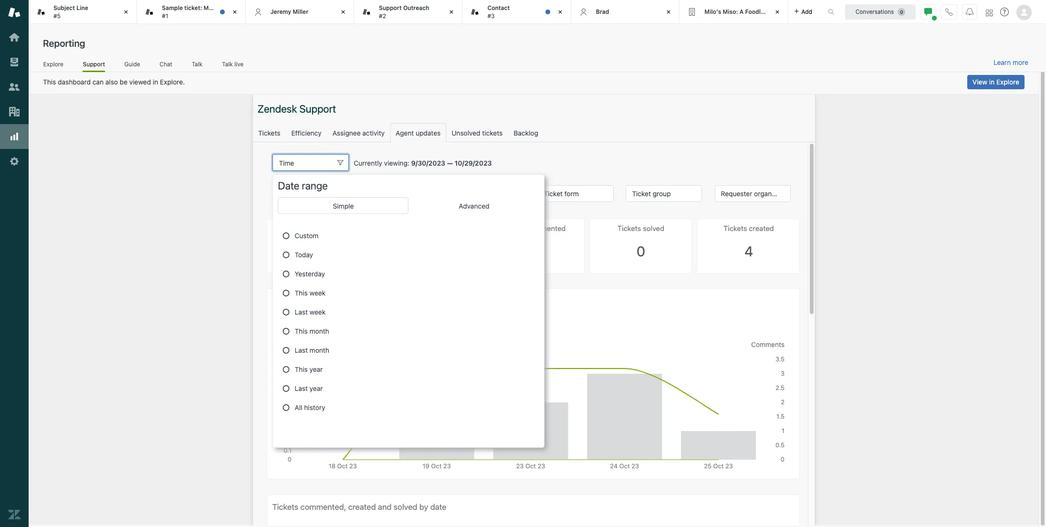 Task type: vqa. For each thing, say whether or not it's contained in the screenshot.
REQUESTER element
no



Task type: describe. For each thing, give the bounding box(es) containing it.
milo's
[[705, 8, 722, 15]]

line
[[77, 4, 88, 12]]

get started image
[[8, 31, 21, 43]]

milo's miso: a foodlez subsidiary
[[705, 8, 799, 15]]

support outreach #2
[[379, 4, 430, 19]]

2 close image from the left
[[556, 7, 565, 17]]

dashboard
[[58, 78, 91, 86]]

support for support outreach #2
[[379, 4, 402, 12]]

chat
[[160, 60, 172, 68]]

2 close image from the left
[[230, 7, 240, 17]]

talk link
[[192, 60, 203, 71]]

tab containing support outreach
[[354, 0, 463, 24]]

more
[[1013, 58, 1029, 66]]

close image for tab containing support outreach
[[447, 7, 457, 17]]

jeremy
[[271, 8, 291, 15]]

organizations image
[[8, 106, 21, 118]]

subsidiary
[[769, 8, 799, 15]]

miso:
[[723, 8, 739, 15]]

subject
[[53, 4, 75, 12]]

viewed
[[129, 78, 151, 86]]

talk for talk live
[[222, 60, 233, 68]]

close image for milo's miso: a foodlez subsidiary
[[773, 7, 782, 17]]

brad tab
[[572, 0, 680, 24]]

support for support
[[83, 60, 105, 68]]

foodlez
[[746, 8, 768, 15]]

#5
[[53, 12, 61, 19]]

#1
[[162, 12, 168, 19]]

jeremy miller tab
[[246, 0, 354, 24]]

view in explore button
[[968, 75, 1025, 89]]

zendesk support image
[[8, 6, 21, 19]]

talk for talk
[[192, 60, 203, 68]]

#3
[[488, 12, 495, 19]]

ticket
[[230, 4, 246, 12]]

sample
[[162, 4, 183, 12]]

jeremy miller
[[271, 8, 309, 15]]

a
[[740, 8, 744, 15]]

learn more
[[994, 58, 1029, 66]]

views image
[[8, 56, 21, 68]]

brad
[[596, 8, 610, 15]]

#2
[[379, 12, 386, 19]]

reporting image
[[8, 130, 21, 143]]

guide link
[[124, 60, 140, 71]]

contact #3
[[488, 4, 510, 19]]

guide
[[124, 60, 140, 68]]

this dashboard can also be viewed in explore.
[[43, 78, 185, 86]]



Task type: locate. For each thing, give the bounding box(es) containing it.
talk right the chat
[[192, 60, 203, 68]]

button displays agent's chat status as online. image
[[925, 8, 933, 16]]

1 horizontal spatial close image
[[556, 7, 565, 17]]

0 vertical spatial support
[[379, 4, 402, 12]]

be
[[120, 78, 128, 86]]

3 close image from the left
[[447, 7, 457, 17]]

conversations
[[856, 8, 895, 15]]

1 close image from the left
[[121, 7, 131, 17]]

tabs tab list
[[29, 0, 819, 24]]

explore up this in the left top of the page
[[43, 60, 63, 68]]

4 close image from the left
[[664, 7, 674, 17]]

also
[[105, 78, 118, 86]]

talk live
[[222, 60, 244, 68]]

close image right foodlez
[[773, 7, 782, 17]]

talk left live
[[222, 60, 233, 68]]

in
[[153, 78, 158, 86], [990, 78, 995, 86]]

close image right the
[[230, 7, 240, 17]]

1 horizontal spatial talk
[[222, 60, 233, 68]]

explore link
[[43, 60, 64, 71]]

chat link
[[159, 60, 173, 71]]

explore
[[43, 60, 63, 68], [997, 78, 1020, 86]]

3 close image from the left
[[773, 7, 782, 17]]

explore inside button
[[997, 78, 1020, 86]]

subject line #5
[[53, 4, 88, 19]]

close image inside brad tab
[[664, 7, 674, 17]]

tab
[[29, 0, 137, 24], [137, 0, 246, 24], [354, 0, 463, 24], [463, 0, 572, 24]]

in right viewed
[[153, 78, 158, 86]]

add button
[[789, 0, 819, 23]]

live
[[235, 60, 244, 68]]

explore.
[[160, 78, 185, 86]]

3 tab from the left
[[354, 0, 463, 24]]

admin image
[[8, 155, 21, 168]]

support up can
[[83, 60, 105, 68]]

4 tab from the left
[[463, 0, 572, 24]]

zendesk products image
[[987, 9, 993, 16]]

1 horizontal spatial support
[[379, 4, 402, 12]]

1 close image from the left
[[339, 7, 348, 17]]

in inside button
[[990, 78, 995, 86]]

tab containing subject line
[[29, 0, 137, 24]]

0 horizontal spatial support
[[83, 60, 105, 68]]

close image for jeremy miller
[[339, 7, 348, 17]]

1 horizontal spatial explore
[[997, 78, 1020, 86]]

milo's miso: a foodlez subsidiary tab
[[680, 0, 799, 24]]

2 horizontal spatial close image
[[773, 7, 782, 17]]

0 horizontal spatial talk
[[192, 60, 203, 68]]

2 in from the left
[[990, 78, 995, 86]]

1 tab from the left
[[29, 0, 137, 24]]

close image left brad
[[556, 7, 565, 17]]

zendesk image
[[8, 509, 21, 521]]

meet
[[204, 4, 218, 12]]

close image left milo's
[[664, 7, 674, 17]]

1 vertical spatial support
[[83, 60, 105, 68]]

1 in from the left
[[153, 78, 158, 86]]

reporting
[[43, 38, 85, 49]]

customers image
[[8, 81, 21, 93]]

2 talk from the left
[[222, 60, 233, 68]]

0 vertical spatial explore
[[43, 60, 63, 68]]

close image for brad tab
[[664, 7, 674, 17]]

support inside support outreach #2
[[379, 4, 402, 12]]

learn more link
[[994, 58, 1029, 67]]

support up #2
[[379, 4, 402, 12]]

outreach
[[403, 4, 430, 12]]

close image for tab containing subject line
[[121, 7, 131, 17]]

conversations button
[[846, 4, 916, 19]]

miller
[[293, 8, 309, 15]]

0 horizontal spatial in
[[153, 78, 158, 86]]

support link
[[83, 60, 105, 72]]

1 vertical spatial explore
[[997, 78, 1020, 86]]

contact
[[488, 4, 510, 12]]

view in explore
[[973, 78, 1020, 86]]

1 horizontal spatial in
[[990, 78, 995, 86]]

tab containing sample ticket: meet the ticket
[[137, 0, 246, 24]]

close image left #2
[[339, 7, 348, 17]]

in right view
[[990, 78, 995, 86]]

tab containing contact
[[463, 0, 572, 24]]

close image
[[339, 7, 348, 17], [556, 7, 565, 17], [773, 7, 782, 17]]

close image left #1
[[121, 7, 131, 17]]

0 horizontal spatial explore
[[43, 60, 63, 68]]

close image inside 'jeremy miller' tab
[[339, 7, 348, 17]]

this
[[43, 78, 56, 86]]

1 talk from the left
[[192, 60, 203, 68]]

talk
[[192, 60, 203, 68], [222, 60, 233, 68]]

support
[[379, 4, 402, 12], [83, 60, 105, 68]]

close image inside milo's miso: a foodlez subsidiary tab
[[773, 7, 782, 17]]

talk live link
[[222, 60, 244, 71]]

close image
[[121, 7, 131, 17], [230, 7, 240, 17], [447, 7, 457, 17], [664, 7, 674, 17]]

ticket:
[[184, 4, 202, 12]]

close image right outreach
[[447, 7, 457, 17]]

can
[[93, 78, 104, 86]]

sample ticket: meet the ticket #1
[[162, 4, 246, 19]]

explore down learn more link
[[997, 78, 1020, 86]]

get help image
[[1001, 8, 1010, 16]]

main element
[[0, 0, 29, 527]]

learn
[[994, 58, 1012, 66]]

2 tab from the left
[[137, 0, 246, 24]]

notifications image
[[967, 8, 974, 16]]

add
[[802, 8, 813, 15]]

view
[[973, 78, 988, 86]]

0 horizontal spatial close image
[[339, 7, 348, 17]]

the
[[219, 4, 229, 12]]



